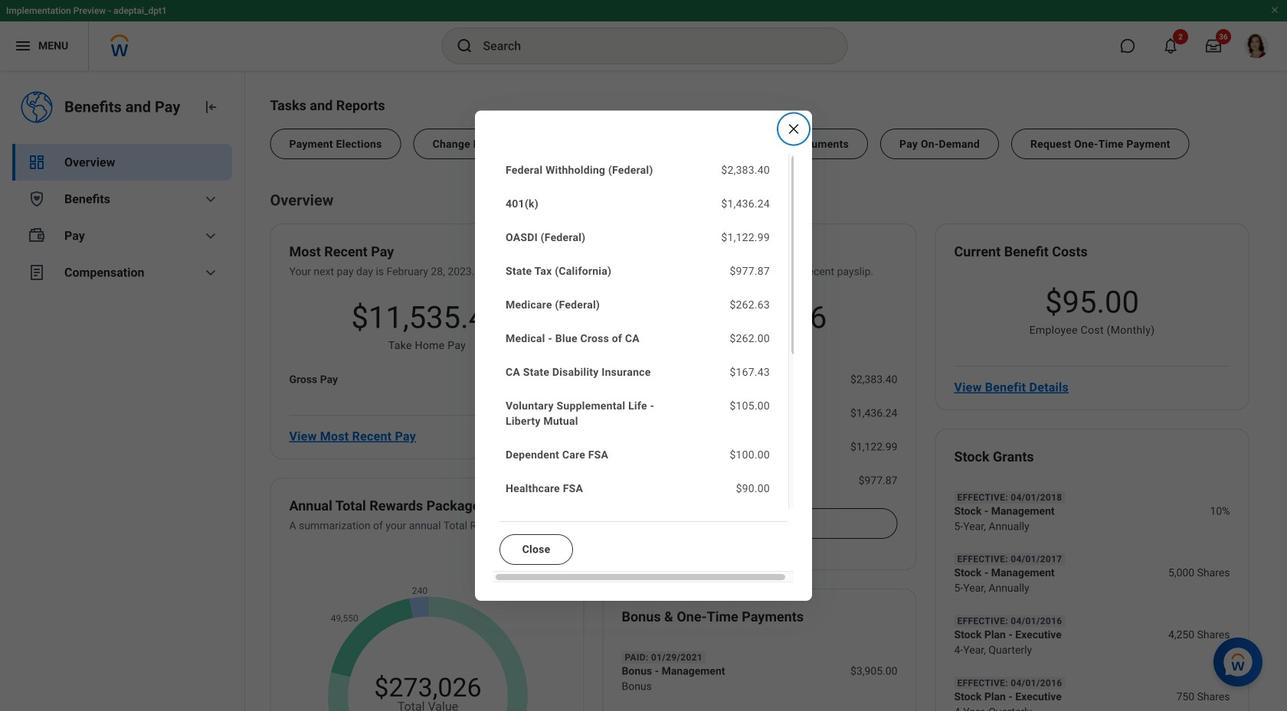 Task type: describe. For each thing, give the bounding box(es) containing it.
close environment banner image
[[1270, 5, 1280, 15]]

benefits and pay element
[[64, 97, 189, 118]]

stock grants element
[[954, 448, 1034, 470]]

current benefit costs element
[[954, 243, 1088, 264]]

dashboard image
[[28, 153, 46, 172]]

your next pay day is february 28, 2023. element
[[289, 264, 475, 280]]

transformation import image
[[202, 98, 220, 116]]

oasdi (federal) element
[[622, 440, 806, 455]]

bonus & one-time payments element
[[622, 608, 804, 630]]

x image
[[786, 121, 801, 137]]

profile logan mcneil element
[[1235, 29, 1278, 63]]



Task type: vqa. For each thing, say whether or not it's contained in the screenshot.
Personal to the right
no



Task type: locate. For each thing, give the bounding box(es) containing it.
annual total rewards package element
[[289, 497, 480, 519]]

state tax (california) element
[[622, 474, 806, 489]]

search image
[[456, 37, 474, 55]]

taxes and deductions from your most recent payslip. element
[[622, 264, 874, 280]]

list
[[270, 116, 1251, 159]]

notifications large image
[[1163, 38, 1178, 54]]

banner
[[0, 0, 1287, 70]]

navigation pane region
[[0, 70, 245, 712]]

a summarization of your annual total rewards package. element
[[289, 519, 557, 534]]

list view image
[[723, 516, 738, 532]]

inbox large image
[[1206, 38, 1221, 54]]

most recent pay element
[[289, 243, 394, 264]]

dialog
[[475, 111, 812, 601]]



